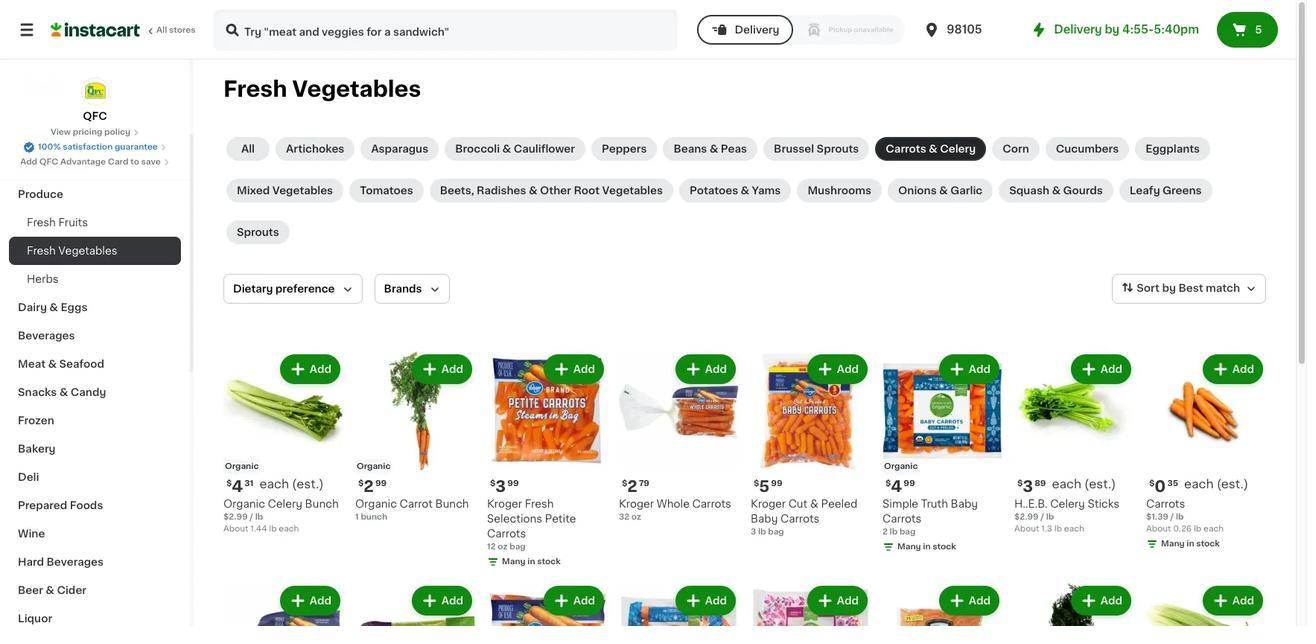Task type: vqa. For each thing, say whether or not it's contained in the screenshot.
0 "button"
no



Task type: locate. For each thing, give the bounding box(es) containing it.
1 horizontal spatial $2.99
[[1014, 513, 1039, 521]]

mushrooms link
[[797, 179, 882, 203]]

5
[[1255, 25, 1262, 35], [759, 479, 770, 495]]

/
[[250, 513, 253, 521], [1041, 513, 1044, 521], [1170, 513, 1174, 521]]

beverages up the cider
[[47, 557, 104, 568]]

0 vertical spatial 5
[[1255, 25, 1262, 35]]

$ 4 99
[[886, 479, 915, 495]]

$ up selections
[[490, 480, 496, 488]]

& right cut
[[810, 499, 819, 509]]

1 horizontal spatial many
[[897, 543, 921, 551]]

thanksgiving
[[18, 161, 89, 171]]

again
[[75, 50, 105, 60]]

stock down the carrots $1.39 / lb about 0.26 lb each
[[1196, 540, 1220, 548]]

bag down $ 5 99
[[768, 528, 784, 536]]

beverages down dairy & eggs
[[18, 331, 75, 341]]

0 horizontal spatial delivery
[[735, 25, 779, 35]]

kroger inside kroger whole carrots 32 oz
[[619, 499, 654, 509]]

2 up bunch at bottom
[[364, 479, 374, 495]]

0 horizontal spatial many
[[502, 558, 526, 566]]

1 / from the left
[[250, 513, 253, 521]]

1 horizontal spatial baby
[[951, 499, 978, 509]]

0 vertical spatial oz
[[631, 513, 641, 521]]

peas
[[721, 144, 747, 154]]

(est.) up sticks
[[1084, 478, 1116, 490]]

& left yams
[[741, 185, 749, 196]]

0 horizontal spatial 4
[[232, 479, 243, 495]]

0 horizontal spatial /
[[250, 513, 253, 521]]

cider
[[57, 585, 86, 596]]

7 $ from the left
[[1017, 480, 1023, 488]]

0 horizontal spatial (est.)
[[292, 478, 324, 490]]

$ for $ 2 99
[[358, 480, 364, 488]]

/ inside h..e.b. celery sticks $2.99 / lb about 1.3 lb each
[[1041, 513, 1044, 521]]

beets, radishes & other root vegetables link
[[430, 179, 673, 203]]

100%
[[38, 143, 61, 151]]

(est.) inside $ 0 35 each (est.)
[[1217, 478, 1248, 490]]

about for 4
[[223, 525, 248, 533]]

vegetables down peppers
[[602, 185, 663, 196]]

$ 0 35 each (est.)
[[1149, 478, 1248, 495]]

1 horizontal spatial all
[[241, 144, 255, 154]]

many for 4
[[897, 543, 921, 551]]

prepared foods link
[[9, 492, 181, 520]]

sort
[[1137, 283, 1160, 294]]

2
[[364, 479, 374, 495], [627, 479, 637, 495], [883, 528, 888, 536]]

bunch inside organic celery bunch $2.99 / lb about 1.44 lb each
[[305, 499, 339, 509]]

& right meat
[[48, 359, 57, 369]]

3 / from the left
[[1170, 513, 1174, 521]]

0 horizontal spatial fresh vegetables
[[27, 246, 117, 256]]

about inside h..e.b. celery sticks $2.99 / lb about 1.3 lb each
[[1014, 525, 1039, 533]]

by for sort
[[1162, 283, 1176, 294]]

0 horizontal spatial many in stock
[[502, 558, 561, 566]]

& for dairy & eggs
[[49, 302, 58, 313]]

bag down simple
[[900, 528, 916, 536]]

$ left 89 on the right bottom of page
[[1017, 480, 1023, 488]]

many down 0.26
[[1161, 540, 1185, 548]]

1 horizontal spatial stock
[[933, 543, 956, 551]]

$ inside $ 2 79
[[622, 480, 627, 488]]

qfc up view pricing policy link
[[83, 111, 107, 121]]

petite
[[545, 514, 576, 524]]

0 vertical spatial fresh vegetables
[[223, 78, 421, 100]]

bakery link
[[9, 435, 181, 463]]

fresh vegetables down fruits
[[27, 246, 117, 256]]

celery inside organic celery bunch $2.99 / lb about 1.44 lb each
[[268, 499, 302, 509]]

bag
[[768, 528, 784, 536], [900, 528, 916, 536], [510, 543, 526, 551]]

whole
[[657, 499, 690, 509]]

each inside $ 0 35 each (est.)
[[1184, 478, 1214, 490]]

$ for $ 0 35 each (est.)
[[1149, 480, 1155, 488]]

many
[[1161, 540, 1185, 548], [897, 543, 921, 551], [502, 558, 526, 566]]

& inside "link"
[[1052, 185, 1061, 196]]

$3.89 each (estimated) element
[[1014, 477, 1134, 497]]

1 horizontal spatial 2
[[627, 479, 637, 495]]

carrots $1.39 / lb about 0.26 lb each
[[1146, 499, 1224, 533]]

kroger
[[487, 499, 522, 509], [619, 499, 654, 509], [751, 499, 786, 509]]

0 vertical spatial all
[[156, 26, 167, 34]]

(est.) for 4
[[292, 478, 324, 490]]

organic up bunch at bottom
[[355, 499, 397, 509]]

4 for $ 4 31
[[232, 479, 243, 495]]

2 / from the left
[[1041, 513, 1044, 521]]

eggplants
[[1146, 144, 1200, 154]]

$ left "79"
[[622, 480, 627, 488]]

sprouts
[[817, 144, 859, 154], [237, 227, 279, 238]]

1 horizontal spatial about
[[1014, 525, 1039, 533]]

2 inside simple truth baby carrots 2 lb bag
[[883, 528, 888, 536]]

& inside "link"
[[46, 585, 54, 596]]

delivery by 4:55-5:40pm link
[[1030, 21, 1199, 39]]

many in stock down kroger fresh selections petite carrots 12 oz bag
[[502, 558, 561, 566]]

$ left 31 on the bottom left of page
[[226, 480, 232, 488]]

4 left 31 on the bottom left of page
[[232, 479, 243, 495]]

$ inside $ 2 99
[[358, 480, 364, 488]]

2 each (est.) from the left
[[1052, 478, 1116, 490]]

$ for $ 2 79
[[622, 480, 627, 488]]

2 $2.99 from the left
[[1014, 513, 1039, 521]]

2 horizontal spatial about
[[1146, 525, 1171, 533]]

0 vertical spatial baby
[[951, 499, 978, 509]]

& up onions & garlic
[[929, 144, 937, 154]]

kroger whole carrots 32 oz
[[619, 499, 731, 521]]

organic inside organic celery bunch $2.99 / lb about 1.44 lb each
[[223, 499, 265, 509]]

buy it again link
[[9, 40, 181, 70]]

$2.99 inside h..e.b. celery sticks $2.99 / lb about 1.3 lb each
[[1014, 513, 1039, 521]]

& for broccoli & cauliflower
[[502, 144, 511, 154]]

1 each (est.) from the left
[[260, 478, 324, 490]]

3 left 89 on the right bottom of page
[[1023, 479, 1033, 495]]

carrots inside kroger fresh selections petite carrots 12 oz bag
[[487, 529, 526, 539]]

1 99 from the left
[[375, 480, 387, 488]]

in
[[1187, 540, 1194, 548], [923, 543, 931, 551], [528, 558, 535, 566]]

$ inside $ 5 99
[[754, 480, 759, 488]]

stock for 4
[[933, 543, 956, 551]]

fresh up petite
[[525, 499, 554, 509]]

1 horizontal spatial many in stock
[[897, 543, 956, 551]]

4 for $ 4 99
[[891, 479, 902, 495]]

(est.) inside $3.89 each (estimated) 'element'
[[1084, 478, 1116, 490]]

3 about from the left
[[1146, 525, 1171, 533]]

4 up simple
[[891, 479, 902, 495]]

1 (est.) from the left
[[292, 478, 324, 490]]

/ right $1.39
[[1170, 513, 1174, 521]]

/ up '1.3'
[[1041, 513, 1044, 521]]

0 horizontal spatial baby
[[751, 514, 778, 524]]

1 vertical spatial qfc
[[39, 158, 58, 166]]

99 up bunch at bottom
[[375, 480, 387, 488]]

by inside field
[[1162, 283, 1176, 294]]

/ for 4
[[250, 513, 253, 521]]

1 bunch from the left
[[305, 499, 339, 509]]

1 vertical spatial baby
[[751, 514, 778, 524]]

1 horizontal spatial fresh vegetables
[[223, 78, 421, 100]]

lb up 1.44
[[255, 513, 263, 521]]

1.3
[[1041, 525, 1052, 533]]

3 inside kroger cut & peeled baby carrots 3 lb bag
[[751, 528, 756, 536]]

89
[[1035, 480, 1046, 488]]

99 inside $ 5 99
[[771, 480, 782, 488]]

1 vertical spatial beverages
[[47, 557, 104, 568]]

0 horizontal spatial qfc
[[39, 158, 58, 166]]

dairy & eggs
[[18, 302, 87, 313]]

2 horizontal spatial celery
[[1050, 499, 1085, 509]]

organic up 31 on the bottom left of page
[[225, 463, 259, 471]]

$ for $ 3 89
[[1017, 480, 1023, 488]]

& right the 'beer'
[[46, 585, 54, 596]]

in down simple truth baby carrots 2 lb bag
[[923, 543, 931, 551]]

product group
[[223, 352, 343, 535], [355, 352, 475, 524], [487, 352, 607, 571], [619, 352, 739, 524], [751, 352, 871, 538], [883, 352, 1002, 556], [1014, 352, 1134, 535], [1146, 352, 1266, 553], [223, 583, 343, 626], [355, 583, 475, 626], [487, 583, 607, 626], [619, 583, 739, 626], [751, 583, 871, 626], [883, 583, 1002, 626], [1014, 583, 1134, 626], [1146, 583, 1266, 626]]

2 4 from the left
[[891, 479, 902, 495]]

product group containing 5
[[751, 352, 871, 538]]

broccoli & cauliflower link
[[445, 137, 585, 161]]

99 inside $ 4 99
[[904, 480, 915, 488]]

1 horizontal spatial bag
[[768, 528, 784, 536]]

$ 3 99
[[490, 479, 519, 495]]

celery for 4
[[268, 499, 302, 509]]

0 horizontal spatial kroger
[[487, 499, 522, 509]]

tomatoes link
[[349, 179, 424, 203]]

3 down $ 5 99
[[751, 528, 756, 536]]

Search field
[[214, 10, 677, 49]]

delivery for delivery
[[735, 25, 779, 35]]

root
[[574, 185, 600, 196]]

potatoes & yams link
[[679, 179, 791, 203]]

bag inside kroger cut & peeled baby carrots 3 lb bag
[[768, 528, 784, 536]]

$2.99 down h..e.b.
[[1014, 513, 1039, 521]]

3 (est.) from the left
[[1217, 478, 1248, 490]]

eggs
[[61, 302, 87, 313]]

carrots inside kroger whole carrots 32 oz
[[692, 499, 731, 509]]

None search field
[[213, 9, 678, 51]]

beets, radishes & other root vegetables
[[440, 185, 663, 196]]

2 horizontal spatial kroger
[[751, 499, 786, 509]]

2 horizontal spatial bag
[[900, 528, 916, 536]]

6 $ from the left
[[886, 480, 891, 488]]

celery inside h..e.b. celery sticks $2.99 / lb about 1.3 lb each
[[1050, 499, 1085, 509]]

1 vertical spatial by
[[1162, 283, 1176, 294]]

2 (est.) from the left
[[1084, 478, 1116, 490]]

0 vertical spatial beverages
[[18, 331, 75, 341]]

0 vertical spatial sprouts
[[817, 144, 859, 154]]

3 $ from the left
[[490, 480, 496, 488]]

1 horizontal spatial 4
[[891, 479, 902, 495]]

oz right 12
[[498, 543, 508, 551]]

3 for $ 3 99
[[496, 479, 506, 495]]

each right "35"
[[1184, 478, 1214, 490]]

many in stock down simple truth baby carrots 2 lb bag
[[897, 543, 956, 551]]

h..e.b. celery sticks $2.99 / lb about 1.3 lb each
[[1014, 499, 1120, 533]]

each right 89 on the right bottom of page
[[1052, 478, 1081, 490]]

each (est.) inside $4.31 each (estimated) element
[[260, 478, 324, 490]]

bunch down $4.31 each (estimated) element
[[305, 499, 339, 509]]

& left eggs
[[49, 302, 58, 313]]

(est.) up organic celery bunch $2.99 / lb about 1.44 lb each
[[292, 478, 324, 490]]

0 horizontal spatial bunch
[[305, 499, 339, 509]]

2 horizontal spatial in
[[1187, 540, 1194, 548]]

0 horizontal spatial in
[[528, 558, 535, 566]]

delivery inside button
[[735, 25, 779, 35]]

about inside the carrots $1.39 / lb about 0.26 lb each
[[1146, 525, 1171, 533]]

2 for kroger whole carrots
[[627, 479, 637, 495]]

fresh vegetables
[[223, 78, 421, 100], [27, 246, 117, 256]]

/ up 1.44
[[250, 513, 253, 521]]

beans
[[674, 144, 707, 154]]

in down 0.26
[[1187, 540, 1194, 548]]

kroger for 5
[[751, 499, 786, 509]]

lb
[[255, 513, 263, 521], [1046, 513, 1054, 521], [1176, 513, 1184, 521], [269, 525, 277, 533], [1054, 525, 1062, 533], [1194, 525, 1201, 533], [758, 528, 766, 536], [890, 528, 898, 536]]

carrots right whole
[[692, 499, 731, 509]]

qfc down 100%
[[39, 158, 58, 166]]

all for all
[[241, 144, 255, 154]]

baby down $ 5 99
[[751, 514, 778, 524]]

each (est.) for 4
[[260, 478, 324, 490]]

1 horizontal spatial 5
[[1255, 25, 1262, 35]]

preference
[[275, 284, 335, 294]]

organic for organic carrot bunch
[[357, 463, 391, 471]]

0 vertical spatial by
[[1105, 24, 1120, 35]]

celery down $3.89 each (estimated) 'element'
[[1050, 499, 1085, 509]]

2 kroger from the left
[[619, 499, 654, 509]]

1 kroger from the left
[[487, 499, 522, 509]]

3 inside 'element'
[[1023, 479, 1033, 495]]

0 horizontal spatial bag
[[510, 543, 526, 551]]

about left 1.44
[[223, 525, 248, 533]]

oz inside kroger fresh selections petite carrots 12 oz bag
[[498, 543, 508, 551]]

99 inside $ 3 99
[[507, 480, 519, 488]]

3 up selections
[[496, 479, 506, 495]]

31
[[244, 480, 254, 488]]

0 horizontal spatial about
[[223, 525, 248, 533]]

1 horizontal spatial oz
[[631, 513, 641, 521]]

& left peas
[[710, 144, 718, 154]]

$ for $ 5 99
[[754, 480, 759, 488]]

0 horizontal spatial by
[[1105, 24, 1120, 35]]

stock down simple truth baby carrots 2 lb bag
[[933, 543, 956, 551]]

gourds
[[1063, 185, 1103, 196]]

1 vertical spatial sprouts
[[237, 227, 279, 238]]

baby
[[951, 499, 978, 509], [751, 514, 778, 524]]

fresh vegetables up artichokes
[[223, 78, 421, 100]]

hard
[[18, 557, 44, 568]]

& for onions & garlic
[[939, 185, 948, 196]]

all up the mixed
[[241, 144, 255, 154]]

kroger inside kroger fresh selections petite carrots 12 oz bag
[[487, 499, 522, 509]]

hard beverages link
[[9, 548, 181, 576]]

1 horizontal spatial 3
[[751, 528, 756, 536]]

1 $2.99 from the left
[[223, 513, 248, 521]]

about inside organic celery bunch $2.99 / lb about 1.44 lb each
[[223, 525, 248, 533]]

each right '1.3'
[[1064, 525, 1084, 533]]

$2.99 inside organic celery bunch $2.99 / lb about 1.44 lb each
[[223, 513, 248, 521]]

meat
[[18, 359, 45, 369]]

all left stores
[[156, 26, 167, 34]]

& for squash & gourds
[[1052, 185, 1061, 196]]

each (est.) inside $3.89 each (estimated) 'element'
[[1052, 478, 1116, 490]]

h..e.b.
[[1014, 499, 1048, 509]]

pricing
[[73, 128, 102, 136]]

view pricing policy
[[51, 128, 130, 136]]

99 up simple
[[904, 480, 915, 488]]

$ up kroger cut & peeled baby carrots 3 lb bag
[[754, 480, 759, 488]]

/ inside organic celery bunch $2.99 / lb about 1.44 lb each
[[250, 513, 253, 521]]

organic up $ 2 99
[[357, 463, 391, 471]]

2 left "79"
[[627, 479, 637, 495]]

2 about from the left
[[1014, 525, 1039, 533]]

$ inside $ 4 31
[[226, 480, 232, 488]]

1 vertical spatial 5
[[759, 479, 770, 495]]

each (est.) up organic celery bunch $2.99 / lb about 1.44 lb each
[[260, 478, 324, 490]]

0 horizontal spatial $2.99
[[223, 513, 248, 521]]

2 horizontal spatial many in stock
[[1161, 540, 1220, 548]]

3 kroger from the left
[[751, 499, 786, 509]]

$ inside $ 4 99
[[886, 480, 891, 488]]

baby inside kroger cut & peeled baby carrots 3 lb bag
[[751, 514, 778, 524]]

2 horizontal spatial (est.)
[[1217, 478, 1248, 490]]

bunch inside organic carrot bunch 1 bunch
[[435, 499, 469, 509]]

1 horizontal spatial delivery
[[1054, 24, 1102, 35]]

brands
[[384, 284, 422, 294]]

foods
[[70, 500, 103, 511]]

frozen link
[[9, 407, 181, 435]]

delivery inside delivery by 4:55-5:40pm link
[[1054, 24, 1102, 35]]

& left garlic
[[939, 185, 948, 196]]

kroger down $ 2 79
[[619, 499, 654, 509]]

1 vertical spatial all
[[241, 144, 255, 154]]

frozen
[[18, 416, 54, 426]]

0 horizontal spatial oz
[[498, 543, 508, 551]]

organic
[[225, 463, 259, 471], [357, 463, 391, 471], [884, 463, 918, 471], [223, 499, 265, 509], [355, 499, 397, 509]]

99 for 3
[[507, 480, 519, 488]]

1 horizontal spatial (est.)
[[1084, 478, 1116, 490]]

artichokes
[[286, 144, 344, 154]]

in for 4
[[923, 543, 931, 551]]

kroger inside kroger cut & peeled baby carrots 3 lb bag
[[751, 499, 786, 509]]

many down kroger fresh selections petite carrots 12 oz bag
[[502, 558, 526, 566]]

& inside 'link'
[[48, 359, 57, 369]]

1 horizontal spatial by
[[1162, 283, 1176, 294]]

stock down kroger fresh selections petite carrots 12 oz bag
[[537, 558, 561, 566]]

lb down simple
[[890, 528, 898, 536]]

3 for $ 3 89
[[1023, 479, 1033, 495]]

5 $ from the left
[[754, 480, 759, 488]]

each inside 'element'
[[1052, 478, 1081, 490]]

2 down simple
[[883, 528, 888, 536]]

3 99 from the left
[[771, 480, 782, 488]]

2 99 from the left
[[507, 480, 519, 488]]

1 horizontal spatial qfc
[[83, 111, 107, 121]]

2 horizontal spatial 2
[[883, 528, 888, 536]]

2 horizontal spatial 3
[[1023, 479, 1033, 495]]

celery for 3
[[1050, 499, 1085, 509]]

1 4 from the left
[[232, 479, 243, 495]]

$ inside $ 3 89
[[1017, 480, 1023, 488]]

1 horizontal spatial kroger
[[619, 499, 654, 509]]

2 $ from the left
[[358, 480, 364, 488]]

(est.) inside $4.31 each (estimated) element
[[292, 478, 324, 490]]

& for snacks & candy
[[59, 387, 68, 398]]

beer & cider
[[18, 585, 86, 596]]

oz right the 32
[[631, 513, 641, 521]]

about left '1.3'
[[1014, 525, 1039, 533]]

potatoes
[[690, 185, 738, 196]]

1 about from the left
[[223, 525, 248, 533]]

qfc link
[[81, 77, 109, 124]]

each inside h..e.b. celery sticks $2.99 / lb about 1.3 lb each
[[1064, 525, 1084, 533]]

carrots down simple
[[883, 514, 922, 524]]

1 vertical spatial oz
[[498, 543, 508, 551]]

liquor link
[[9, 605, 181, 626]]

lists link
[[9, 70, 181, 100]]

bunch right carrot
[[435, 499, 469, 509]]

& for meat & seafood
[[48, 359, 57, 369]]

$0.35 each (estimated) element
[[1146, 477, 1266, 497]]

sprouts up mushrooms
[[817, 144, 859, 154]]

carrots up $1.39
[[1146, 499, 1185, 509]]

& right broccoli at the left of the page
[[502, 144, 511, 154]]

each right 0.26
[[1204, 525, 1224, 533]]

seafood
[[59, 359, 104, 369]]

1 horizontal spatial sprouts
[[817, 144, 859, 154]]

$ inside $ 0 35 each (est.)
[[1149, 480, 1155, 488]]

0 horizontal spatial 2
[[364, 479, 374, 495]]

lb down $ 5 99
[[758, 528, 766, 536]]

celery up garlic
[[940, 144, 976, 154]]

99 inside $ 2 99
[[375, 480, 387, 488]]

& left candy
[[59, 387, 68, 398]]

liquor
[[18, 614, 52, 624]]

4 99 from the left
[[904, 480, 915, 488]]

sprouts down the mixed
[[237, 227, 279, 238]]

organic up $ 4 99
[[884, 463, 918, 471]]

baby inside simple truth baby carrots 2 lb bag
[[951, 499, 978, 509]]

0 horizontal spatial celery
[[268, 499, 302, 509]]

leafy greens
[[1130, 185, 1202, 196]]

each right 1.44
[[279, 525, 299, 533]]

2 horizontal spatial stock
[[1196, 540, 1220, 548]]

bunch for carrot
[[435, 499, 469, 509]]

99 up selections
[[507, 480, 519, 488]]

1 horizontal spatial celery
[[940, 144, 976, 154]]

0 horizontal spatial all
[[156, 26, 167, 34]]

carrots down selections
[[487, 529, 526, 539]]

hard beverages
[[18, 557, 104, 568]]

about down $1.39
[[1146, 525, 1171, 533]]

2 bunch from the left
[[435, 499, 469, 509]]

1 horizontal spatial in
[[923, 543, 931, 551]]

carrots up onions
[[886, 144, 926, 154]]

4 $ from the left
[[622, 480, 627, 488]]

2 horizontal spatial /
[[1170, 513, 1174, 521]]

1 $ from the left
[[226, 480, 232, 488]]

qfc
[[83, 111, 107, 121], [39, 158, 58, 166]]

8 $ from the left
[[1149, 480, 1155, 488]]

brussel
[[774, 144, 814, 154]]

0 horizontal spatial stock
[[537, 558, 561, 566]]

carrots down cut
[[781, 514, 820, 524]]

baby right truth
[[951, 499, 978, 509]]

$ up simple
[[886, 480, 891, 488]]

99 up kroger cut & peeled baby carrots 3 lb bag
[[771, 480, 782, 488]]

bag inside kroger fresh selections petite carrots 12 oz bag
[[510, 543, 526, 551]]

carrots inside simple truth baby carrots 2 lb bag
[[883, 514, 922, 524]]

prepared
[[18, 500, 67, 511]]

kroger down $ 3 99
[[487, 499, 522, 509]]

$ inside $ 3 99
[[490, 480, 496, 488]]

each inside organic celery bunch $2.99 / lb about 1.44 lb each
[[279, 525, 299, 533]]

1 horizontal spatial /
[[1041, 513, 1044, 521]]

0 horizontal spatial each (est.)
[[260, 478, 324, 490]]

beverages link
[[9, 322, 181, 350]]

0 horizontal spatial 3
[[496, 479, 506, 495]]

1 horizontal spatial bunch
[[435, 499, 469, 509]]

each (est.) up sticks
[[1052, 478, 1116, 490]]

1 horizontal spatial each (est.)
[[1052, 478, 1116, 490]]

celery
[[940, 144, 976, 154], [268, 499, 302, 509], [1050, 499, 1085, 509]]

each
[[260, 478, 289, 490], [1052, 478, 1081, 490], [1184, 478, 1214, 490], [279, 525, 299, 533], [1064, 525, 1084, 533], [1204, 525, 1224, 533]]

kroger down $ 5 99
[[751, 499, 786, 509]]

Best match Sort by field
[[1112, 274, 1266, 304]]

(est.) for 3
[[1084, 478, 1116, 490]]



Task type: describe. For each thing, give the bounding box(es) containing it.
card
[[108, 158, 128, 166]]

vegetables down artichokes link
[[272, 185, 333, 196]]

simple
[[883, 499, 918, 509]]

/ inside the carrots $1.39 / lb about 0.26 lb each
[[1170, 513, 1174, 521]]

lb up 0.26
[[1176, 513, 1184, 521]]

corn link
[[992, 137, 1040, 161]]

/ for 3
[[1041, 513, 1044, 521]]

$1.39
[[1146, 513, 1168, 521]]

squash
[[1009, 185, 1049, 196]]

it
[[65, 50, 73, 60]]

$ for $ 4 31
[[226, 480, 232, 488]]

& for beans & peas
[[710, 144, 718, 154]]

lists
[[42, 80, 67, 90]]

brussel sprouts
[[774, 144, 859, 154]]

snacks
[[18, 387, 57, 398]]

organic carrot bunch 1 bunch
[[355, 499, 469, 521]]

by for delivery
[[1105, 24, 1120, 35]]

2 for organic carrot bunch
[[364, 479, 374, 495]]

0
[[1155, 479, 1166, 495]]

delivery for delivery by 4:55-5:40pm
[[1054, 24, 1102, 35]]

organic celery bunch $2.99 / lb about 1.44 lb each
[[223, 499, 339, 533]]

dietary preference button
[[223, 274, 362, 304]]

$ 2 99
[[358, 479, 387, 495]]

100% satisfaction guarantee
[[38, 143, 158, 151]]

lb right 1.44
[[269, 525, 277, 533]]

lb up '1.3'
[[1046, 513, 1054, 521]]

35
[[1167, 480, 1178, 488]]

0 vertical spatial qfc
[[83, 111, 107, 121]]

$4.31 each (estimated) element
[[223, 477, 343, 497]]

advantage
[[60, 158, 106, 166]]

produce
[[18, 189, 63, 200]]

meat & seafood
[[18, 359, 104, 369]]

garlic
[[950, 185, 983, 196]]

snacks & candy
[[18, 387, 106, 398]]

deli
[[18, 472, 39, 483]]

all stores link
[[51, 9, 197, 51]]

dietary
[[233, 284, 273, 294]]

kroger for 2
[[619, 499, 654, 509]]

organic for simple truth baby carrots
[[884, 463, 918, 471]]

4:55-
[[1122, 24, 1154, 35]]

98105 button
[[923, 9, 1012, 51]]

truth
[[921, 499, 948, 509]]

add qfc advantage card to save
[[20, 158, 161, 166]]

tomatoes
[[360, 185, 413, 196]]

sprouts inside "link"
[[817, 144, 859, 154]]

each right 31 on the bottom left of page
[[260, 478, 289, 490]]

dairy
[[18, 302, 47, 313]]

5 button
[[1217, 12, 1278, 48]]

mushrooms
[[808, 185, 871, 196]]

12
[[487, 543, 496, 551]]

thanksgiving link
[[9, 152, 181, 180]]

& left other
[[529, 185, 537, 196]]

broccoli
[[455, 144, 500, 154]]

vegetables up herbs link on the left
[[58, 246, 117, 256]]

bunch for celery
[[305, 499, 339, 509]]

mixed
[[237, 185, 270, 196]]

fresh down produce
[[27, 217, 56, 228]]

qfc logo image
[[81, 77, 109, 106]]

bag inside simple truth baby carrots 2 lb bag
[[900, 528, 916, 536]]

0 horizontal spatial 5
[[759, 479, 770, 495]]

99 for 4
[[904, 480, 915, 488]]

beets,
[[440, 185, 474, 196]]

$2.99 for 3
[[1014, 513, 1039, 521]]

each inside the carrots $1.39 / lb about 0.26 lb each
[[1204, 525, 1224, 533]]

lb inside kroger cut & peeled baby carrots 3 lb bag
[[758, 528, 766, 536]]

32
[[619, 513, 629, 521]]

lb right '1.3'
[[1054, 525, 1062, 533]]

0.26
[[1173, 525, 1192, 533]]

delivery button
[[697, 15, 793, 45]]

$ 2 79
[[622, 479, 649, 495]]

lb right 0.26
[[1194, 525, 1201, 533]]

fresh up herbs
[[27, 246, 56, 256]]

1.44
[[250, 525, 267, 533]]

leafy
[[1130, 185, 1160, 196]]

$ for $ 4 99
[[886, 480, 891, 488]]

best
[[1179, 283, 1203, 294]]

fresh inside kroger fresh selections petite carrots 12 oz bag
[[525, 499, 554, 509]]

0 horizontal spatial sprouts
[[237, 227, 279, 238]]

2 horizontal spatial many
[[1161, 540, 1185, 548]]

wine
[[18, 529, 45, 539]]

1
[[355, 513, 359, 521]]

beans & peas
[[674, 144, 747, 154]]

$ 4 31
[[226, 479, 254, 495]]

beans & peas link
[[663, 137, 758, 161]]

asparagus link
[[361, 137, 439, 161]]

product group containing 0
[[1146, 352, 1266, 553]]

squash & gourds link
[[999, 179, 1113, 203]]

sprouts link
[[226, 220, 290, 244]]

mixed vegetables link
[[226, 179, 343, 203]]

peppers link
[[591, 137, 657, 161]]

beer & cider link
[[9, 576, 181, 605]]

all link
[[226, 137, 270, 161]]

all for all stores
[[156, 26, 167, 34]]

guarantee
[[115, 143, 158, 151]]

99 for 2
[[375, 480, 387, 488]]

fresh up all link
[[223, 78, 287, 100]]

lb inside simple truth baby carrots 2 lb bag
[[890, 528, 898, 536]]

kroger fresh selections petite carrots 12 oz bag
[[487, 499, 576, 551]]

cucumbers link
[[1046, 137, 1129, 161]]

many in stock for 3
[[502, 558, 561, 566]]

$ 5 99
[[754, 479, 782, 495]]

organic for organic celery bunch
[[225, 463, 259, 471]]

5 inside button
[[1255, 25, 1262, 35]]

meat & seafood link
[[9, 350, 181, 378]]

squash & gourds
[[1009, 185, 1103, 196]]

view pricing policy link
[[51, 127, 139, 139]]

best match
[[1179, 283, 1240, 294]]

many for 3
[[502, 558, 526, 566]]

oz inside kroger whole carrots 32 oz
[[631, 513, 641, 521]]

instacart logo image
[[51, 21, 140, 39]]

cucumbers
[[1056, 144, 1119, 154]]

& for potatoes & yams
[[741, 185, 749, 196]]

artichokes link
[[276, 137, 355, 161]]

leafy greens link
[[1119, 179, 1212, 203]]

mixed vegetables
[[237, 185, 333, 196]]

simple truth baby carrots 2 lb bag
[[883, 499, 978, 536]]

carrots inside kroger cut & peeled baby carrots 3 lb bag
[[781, 514, 820, 524]]

& inside kroger cut & peeled baby carrots 3 lb bag
[[810, 499, 819, 509]]

dietary preference
[[233, 284, 335, 294]]

cut
[[789, 499, 807, 509]]

& for carrots & celery
[[929, 144, 937, 154]]

bakery
[[18, 444, 56, 454]]

& for beer & cider
[[46, 585, 54, 596]]

99 for 5
[[771, 480, 782, 488]]

yams
[[752, 185, 781, 196]]

service type group
[[697, 15, 905, 45]]

about for 3
[[1014, 525, 1039, 533]]

stores
[[169, 26, 196, 34]]

herbs link
[[9, 265, 181, 293]]

herbs
[[27, 274, 59, 285]]

sort by
[[1137, 283, 1176, 294]]

carrots inside the carrots $1.39 / lb about 0.26 lb each
[[1146, 499, 1185, 509]]

stock for 3
[[537, 558, 561, 566]]

organic inside organic carrot bunch 1 bunch
[[355, 499, 397, 509]]

beer
[[18, 585, 43, 596]]

in for 3
[[528, 558, 535, 566]]

$2.99 for 4
[[223, 513, 248, 521]]

each (est.) for 3
[[1052, 478, 1116, 490]]

many in stock for 4
[[897, 543, 956, 551]]

1 vertical spatial fresh vegetables
[[27, 246, 117, 256]]

$ 3 89
[[1017, 479, 1046, 495]]

fruits
[[58, 217, 88, 228]]

vegetables up artichokes
[[292, 78, 421, 100]]

$ for $ 3 99
[[490, 480, 496, 488]]



